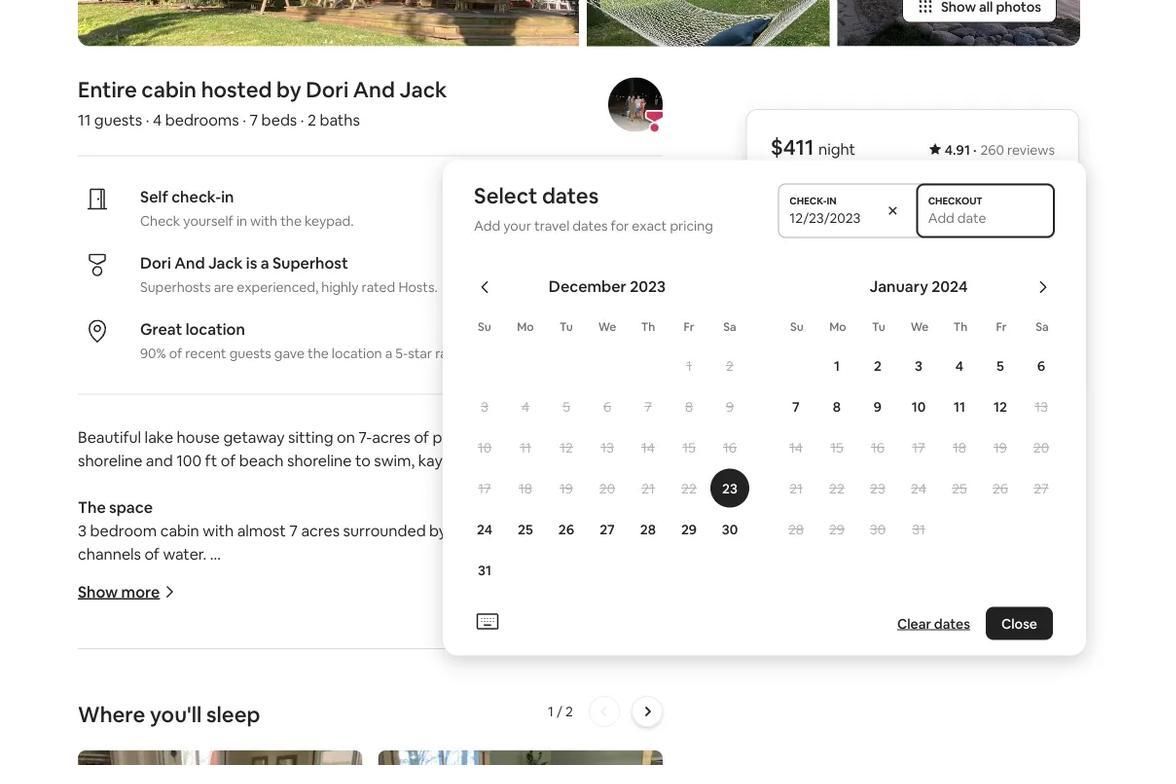 Task type: describe. For each thing, give the bounding box(es) containing it.
1 horizontal spatial ft
[[553, 428, 566, 447]]

1 fr from the left
[[684, 319, 695, 334]]

0 horizontal spatial 6 button
[[587, 387, 628, 426]]

10 for the right 10 "button"
[[912, 398, 926, 415]]

0 horizontal spatial 12 button
[[546, 428, 587, 467]]

0 horizontal spatial ft
[[205, 451, 217, 471]]

1 vertical spatial 4
[[956, 357, 964, 374]]

1 vertical spatial 17 button
[[464, 469, 505, 508]]

natural
[[588, 428, 637, 447]]

1 vertical spatial 31 button
[[464, 551, 505, 590]]

2023
[[630, 277, 666, 296]]

where you'll sleep
[[78, 701, 260, 728]]

more
[[121, 582, 160, 602]]

gave
[[274, 344, 305, 362]]

0 vertical spatial 17 button
[[899, 428, 940, 467]]

1 horizontal spatial 26 button
[[980, 469, 1021, 508]]

0 horizontal spatial 25
[[518, 520, 533, 538]]

0 vertical spatial 20
[[1034, 439, 1050, 456]]

the for great location
[[308, 344, 329, 362]]

1 vertical spatial 24 button
[[464, 510, 505, 549]]

2 30 button from the left
[[858, 510, 899, 549]]

1 / 2
[[548, 703, 573, 721]]

1 vertical spatial in
[[237, 212, 247, 229]]

pricing
[[670, 217, 713, 234]]

clear dates
[[898, 615, 971, 632]]

beach
[[239, 451, 284, 471]]

15 for first the 15 button from right
[[831, 439, 844, 456]]

lake inside beautiful lake house getaway sitting on 7-acres of play space, 1000 ft of natural shoreline and 100 ft of beach shoreline to swim, kayak, canoe and fish.
[[145, 428, 173, 447]]

you'll
[[150, 701, 202, 728]]

are inside dori and jack is a superhost superhosts are experienced, highly rated hosts.
[[214, 278, 234, 296]]

2 16 from the left
[[871, 439, 885, 456]]

check inside button
[[849, 321, 896, 341]]

2 vertical spatial on
[[162, 708, 180, 728]]

entire cabin hosted by dori and jack 11 guests · 4 bedrooms · 7 beds · 2 baths
[[78, 76, 447, 130]]

jack
[[208, 253, 243, 273]]

0 horizontal spatial 12
[[560, 439, 573, 456]]

dates for clear
[[935, 615, 971, 632]]

1 sa from the left
[[724, 319, 737, 334]]

1 vertical spatial 10 button
[[464, 428, 505, 467]]

2 inside where you'll sleep region
[[566, 703, 573, 721]]

0 vertical spatial 12
[[994, 398, 1008, 415]]

· right the '4.91'
[[974, 141, 977, 159]]

0 vertical spatial 11 button
[[940, 387, 980, 426]]

canoe,
[[209, 591, 257, 611]]

pontoons,
[[522, 591, 593, 611]]

1 th from the left
[[641, 319, 655, 334]]

up
[[382, 708, 401, 728]]

2 fr from the left
[[996, 319, 1007, 334]]

1 button for december 2023
[[669, 346, 710, 385]]

90%
[[140, 344, 166, 362]]

1 29 button from the left
[[669, 510, 710, 549]]

2 14 button from the left
[[776, 428, 817, 467]]

2 23 button from the left
[[858, 469, 899, 508]]

boat.
[[440, 708, 477, 728]]

december
[[549, 277, 627, 296]]

availability
[[900, 321, 977, 341]]

space
[[109, 498, 153, 518]]

of left beach
[[221, 451, 236, 471]]

and
[[175, 253, 205, 273]]

have
[[105, 591, 139, 611]]

0 horizontal spatial 11 button
[[505, 428, 546, 467]]

kayaks,
[[142, 591, 194, 611]]

1 horizontal spatial 5 button
[[980, 346, 1021, 385]]

1 horizontal spatial 4 button
[[940, 346, 980, 385]]

1 horizontal spatial 18 button
[[940, 428, 980, 467]]

1 shoreline from the left
[[78, 451, 143, 471]]

18 for '18' button to the right
[[953, 439, 967, 456]]

self check-in check yourself in with the keypad.
[[140, 187, 354, 229]]

2 21 button from the left
[[776, 469, 817, 508]]

1 horizontal spatial 13 button
[[1021, 387, 1062, 426]]

cabin inside the space 3 bedroom cabin with almost 7 acres surrounded by great fishing lake and 2 channels of water.
[[160, 521, 199, 541]]

31 for 31 button to the top
[[912, 520, 926, 538]]

report
[[872, 403, 917, 420]]

report this listing button
[[841, 403, 985, 420]]

calendar application
[[443, 256, 1159, 607]]

11 for the left 11 button
[[520, 439, 531, 456]]

1 horizontal spatial 17
[[913, 439, 926, 456]]

select
[[474, 182, 538, 210]]

1 horizontal spatial 10 button
[[899, 387, 940, 426]]

superhosts
[[140, 278, 211, 296]]

1 vertical spatial to
[[270, 708, 286, 728]]

1 horizontal spatial 24 button
[[899, 469, 940, 508]]

4.91 · 260 reviews
[[945, 141, 1055, 159]]

add date
[[925, 209, 984, 226]]

play
[[433, 428, 462, 447]]

2 su from the left
[[791, 319, 804, 334]]

the space 3 bedroom cabin with almost 7 acres surrounded by great fishing lake and 2 channels of water.
[[78, 498, 618, 564]]

tie
[[360, 708, 379, 728]]

for inside select dates add your travel dates for exact pricing
[[611, 217, 629, 234]]

close button
[[986, 607, 1053, 640]]

listing
[[946, 403, 985, 420]]

30 for second "30" button from the right
[[722, 520, 738, 538]]

1 vertical spatial 26 button
[[546, 510, 587, 549]]

where
[[78, 701, 145, 728]]

22 for 1st the 22 button from the right
[[830, 480, 845, 497]]

2 23 from the left
[[870, 480, 886, 497]]

1 vertical spatial 3 button
[[464, 387, 505, 426]]

check availability
[[849, 321, 977, 341]]

exact
[[632, 217, 667, 234]]

canoe
[[466, 451, 510, 471]]

0 vertical spatial in
[[221, 187, 234, 207]]

31 for 31 button to the bottom
[[478, 561, 492, 579]]

getaway
[[223, 428, 285, 447]]

travel
[[534, 217, 570, 234]]

2 inside entire cabin hosted by dori and jack 11 guests · 4 bedrooms · 7 beds · 2 baths
[[308, 110, 316, 130]]

dori and jack is a superhost superhosts are experienced, highly rated hosts.
[[140, 253, 438, 296]]

the
[[78, 498, 106, 518]]

january 2024
[[870, 277, 968, 296]]

a inside dori and jack is a superhost superhosts are experienced, highly rated hosts.
[[261, 253, 269, 273]]

2 button for december 2023
[[710, 346, 751, 385]]

with inside the space 3 bedroom cabin with almost 7 acres surrounded by great fishing lake and 2 channels of water.
[[203, 521, 234, 541]]

1 horizontal spatial 4
[[522, 398, 530, 415]]

0 horizontal spatial location
[[186, 319, 245, 339]]

for inside we have kayaks, a canoe, swim mat and water toys for guests. pontoons, ski boats and jet skis are allowed on the lake.
[[442, 591, 463, 611]]

2 15 button from the left
[[817, 428, 858, 467]]

0 vertical spatial 19 button
[[980, 428, 1021, 467]]

we have kayaks, a canoe, swim mat and water toys for guests. pontoons, ski boats and jet skis are allowed on the lake.
[[78, 591, 663, 634]]

1 vertical spatial 13
[[601, 439, 614, 456]]

off
[[318, 708, 338, 728]]

1 vertical spatial 20 button
[[587, 469, 628, 508]]

experienced,
[[237, 278, 319, 296]]

1 28 from the left
[[640, 520, 656, 538]]

1 8 button from the left
[[669, 387, 710, 426]]

of inside the space 3 bedroom cabin with almost 7 acres surrounded by great fishing lake and 2 channels of water.
[[145, 544, 160, 564]]

1 14 button from the left
[[628, 428, 669, 467]]

0 vertical spatial 25 button
[[940, 469, 980, 508]]

boats
[[619, 591, 660, 611]]

great
[[140, 319, 182, 339]]

beautiful lake house getaway sitting on 7-acres of play space, 1000 ft of natural shoreline and 100 ft of beach shoreline to swim, kayak, canoe and fish.
[[78, 428, 641, 471]]

bedroom
[[90, 521, 157, 541]]

1 horizontal spatial 25
[[952, 480, 968, 497]]

$411 night
[[771, 133, 856, 161]]

and left jet
[[78, 614, 105, 634]]

sleep
[[206, 701, 260, 728]]

entire
[[78, 76, 137, 104]]

1 horizontal spatial 13
[[1035, 398, 1048, 415]]

pier
[[131, 708, 159, 728]]

show more
[[78, 582, 160, 602]]

water.
[[163, 544, 207, 564]]

0 horizontal spatial 17
[[478, 480, 491, 497]]

2 29 button from the left
[[817, 510, 858, 549]]

almost
[[237, 521, 286, 541]]

dori inside dori and jack is a superhost superhosts are experienced, highly rated hosts.
[[140, 253, 171, 273]]

1 horizontal spatial location
[[332, 344, 382, 362]]

channel
[[211, 708, 267, 728]]

2 9 button from the left
[[858, 387, 899, 426]]

1 vertical spatial 4 button
[[505, 387, 546, 426]]

is
[[246, 253, 257, 273]]

dates for select
[[542, 182, 599, 210]]

1 vertical spatial 27 button
[[587, 510, 628, 549]]

beds
[[262, 110, 297, 130]]

1 horizontal spatial we
[[598, 319, 617, 334]]

1 16 button from the left
[[710, 428, 751, 467]]

1 29 from the left
[[681, 520, 697, 538]]

are inside we have kayaks, a canoe, swim mat and water toys for guests. pontoons, ski boats and jet skis are allowed on the lake.
[[160, 614, 183, 634]]

1 14 from the left
[[642, 439, 655, 456]]

surrounded
[[343, 521, 426, 541]]

2 horizontal spatial we
[[911, 319, 929, 334]]

2 tu from the left
[[872, 319, 886, 334]]

on inside beautiful lake house getaway sitting on 7-acres of play space, 1000 ft of natural shoreline and 100 ft of beach shoreline to swim, kayak, canoe and fish.
[[337, 428, 355, 447]]

guests.
[[467, 591, 518, 611]]

2 add date text field from the left
[[928, 209, 1044, 226]]

15 for 2nd the 15 button from right
[[683, 439, 696, 456]]

baths
[[320, 110, 360, 130]]

1 30 button from the left
[[710, 510, 751, 549]]

private
[[78, 708, 127, 728]]

1 vertical spatial dates
[[573, 217, 608, 234]]

skis
[[130, 614, 157, 634]]

0 horizontal spatial 6
[[604, 398, 611, 415]]

7 inside entire cabin hosted by dori and jack 11 guests · 4 bedrooms · 7 beds · 2 baths
[[250, 110, 258, 130]]

30 for first "30" button from the right
[[870, 520, 886, 538]]

to inside beautiful lake house getaway sitting on 7-acres of play space, 1000 ft of natural shoreline and 100 ft of beach shoreline to swim, kayak, canoe and fish.
[[355, 451, 371, 471]]

our
[[184, 708, 208, 728]]

· right beds
[[301, 110, 304, 130]]

2 inside the space 3 bedroom cabin with almost 7 acres surrounded by great fishing lake and 2 channels of water.
[[606, 521, 615, 541]]

and right mat
[[333, 591, 360, 611]]

bedrooms
[[165, 110, 239, 130]]

0 horizontal spatial 18 button
[[505, 469, 546, 508]]

12/23/2023
[[782, 209, 854, 226]]

$411
[[771, 133, 814, 161]]

of up fish.
[[569, 428, 584, 447]]

1 15 button from the left
[[669, 428, 710, 467]]

5-
[[396, 344, 408, 362]]

· down the hosted
[[243, 110, 246, 130]]

water
[[364, 591, 405, 611]]

this
[[920, 403, 943, 420]]

1 vertical spatial your
[[404, 708, 436, 728]]

11 for topmost 11 button
[[954, 398, 966, 415]]

21 for first 21 button from the left
[[642, 480, 655, 497]]

swim
[[261, 591, 298, 611]]

1 horizontal spatial 6
[[1038, 357, 1046, 374]]

1 vertical spatial 5 button
[[546, 387, 587, 426]]

0 vertical spatial 27 button
[[1021, 469, 1062, 508]]

night
[[819, 139, 856, 159]]

where you'll sleep region
[[70, 696, 671, 765]]

26 for 26 button to the right
[[993, 480, 1009, 497]]

0 vertical spatial 31 button
[[899, 510, 940, 549]]



Task type: locate. For each thing, give the bounding box(es) containing it.
1 horizontal spatial 16 button
[[858, 428, 899, 467]]

report this listing
[[872, 403, 985, 420]]

17 button down report this listing button
[[899, 428, 940, 467]]

15 button down report this listing button
[[817, 428, 858, 467]]

19 button down listing
[[980, 428, 1021, 467]]

by inside the space 3 bedroom cabin with almost 7 acres surrounded by great fishing lake and 2 channels of water.
[[429, 521, 447, 541]]

dori up baths
[[306, 76, 349, 104]]

the inside self check-in check yourself in with the keypad.
[[281, 212, 302, 229]]

4 inside entire cabin hosted by dori and jack 11 guests · 4 bedrooms · 7 beds · 2 baths
[[153, 110, 162, 130]]

fishing
[[493, 521, 540, 541]]

25 down listing
[[952, 480, 968, 497]]

2 30 from the left
[[870, 520, 886, 538]]

a left 5-
[[385, 344, 393, 362]]

1st bedroom with queen bed image
[[78, 751, 363, 765]]

12 right 1000
[[560, 439, 573, 456]]

0 vertical spatial 18 button
[[940, 428, 980, 467]]

1 horizontal spatial add date text field
[[928, 209, 1044, 226]]

1 vertical spatial 25 button
[[505, 510, 546, 549]]

24
[[911, 480, 927, 497], [477, 520, 493, 538]]

5 button up 1000
[[546, 387, 587, 426]]

1 horizontal spatial 7 button
[[776, 387, 817, 426]]

for
[[611, 217, 629, 234], [442, 591, 463, 611]]

2 14 from the left
[[790, 439, 803, 456]]

0 horizontal spatial check
[[140, 212, 180, 229]]

15
[[683, 439, 696, 456], [831, 439, 844, 456]]

a
[[261, 253, 269, 273], [385, 344, 393, 362], [198, 591, 206, 611]]

1 horizontal spatial check
[[849, 321, 896, 341]]

2 2 button from the left
[[858, 346, 899, 385]]

1 horizontal spatial mo
[[830, 319, 847, 334]]

of left play
[[414, 428, 429, 447]]

on inside we have kayaks, a canoe, swim mat and water toys for guests. pontoons, ski boats and jet skis are allowed on the lake.
[[245, 614, 263, 634]]

0 horizontal spatial 1
[[548, 703, 554, 721]]

1 horizontal spatial 11 button
[[940, 387, 980, 426]]

and jack
[[353, 76, 447, 104]]

13 button right listing
[[1021, 387, 1062, 426]]

· left the "bedrooms"
[[146, 110, 149, 130]]

lake.
[[294, 614, 327, 634]]

cabin up water.
[[160, 521, 199, 541]]

0 horizontal spatial 15
[[683, 439, 696, 456]]

2 28 from the left
[[789, 520, 804, 538]]

lake inside the space 3 bedroom cabin with almost 7 acres surrounded by great fishing lake and 2 channels of water.
[[543, 521, 572, 541]]

acres up swim,
[[372, 428, 411, 447]]

31 button up guests.
[[464, 551, 505, 590]]

0 vertical spatial 24 button
[[899, 469, 940, 508]]

22 button
[[669, 469, 710, 508], [817, 469, 858, 508]]

0 horizontal spatial 23 button
[[710, 469, 751, 508]]

3 down the the
[[78, 521, 87, 541]]

15 button right natural
[[669, 428, 710, 467]]

add date text field down 260
[[928, 209, 1044, 226]]

with up water.
[[203, 521, 234, 541]]

guests left gave
[[229, 344, 271, 362]]

1 horizontal spatial 23
[[870, 480, 886, 497]]

2 21 from the left
[[790, 480, 803, 497]]

3
[[915, 357, 923, 374], [481, 398, 489, 415], [78, 521, 87, 541]]

and inside the space 3 bedroom cabin with almost 7 acres surrounded by great fishing lake and 2 channels of water.
[[575, 521, 602, 541]]

13 right listing
[[1035, 398, 1048, 415]]

1 for january 2024
[[834, 357, 840, 374]]

1 horizontal spatial 20 button
[[1021, 428, 1062, 467]]

dori and jack is a superhost. learn more about dori and jack. image
[[608, 77, 663, 132], [608, 77, 663, 132]]

shoreline down the beautiful on the bottom of page
[[78, 451, 143, 471]]

1 mo from the left
[[517, 319, 534, 334]]

0 horizontal spatial 22
[[682, 480, 697, 497]]

1 vertical spatial 13 button
[[587, 428, 628, 467]]

0 vertical spatial 12 button
[[980, 387, 1021, 426]]

1 su from the left
[[478, 319, 492, 334]]

0 horizontal spatial on
[[162, 708, 180, 728]]

1 horizontal spatial 23 button
[[858, 469, 899, 508]]

21
[[642, 480, 655, 497], [790, 480, 803, 497]]

your right up
[[404, 708, 436, 728]]

0 horizontal spatial 19 button
[[546, 469, 587, 508]]

17 down canoe
[[478, 480, 491, 497]]

select dates add your travel dates for exact pricing
[[474, 182, 713, 234]]

1 horizontal spatial 9
[[874, 398, 882, 415]]

0 horizontal spatial are
[[160, 614, 183, 634]]

16
[[723, 439, 737, 456], [871, 439, 885, 456]]

2 22 from the left
[[830, 480, 845, 497]]

a right the is
[[261, 253, 269, 273]]

1 21 button from the left
[[628, 469, 669, 508]]

the inside great location 90% of recent guests gave the location a 5-star rating.
[[308, 344, 329, 362]]

rated
[[362, 278, 396, 296]]

2 22 button from the left
[[817, 469, 858, 508]]

by inside entire cabin hosted by dori and jack 11 guests · 4 bedrooms · 7 beds · 2 baths
[[277, 76, 301, 104]]

2 8 button from the left
[[817, 387, 858, 426]]

5
[[997, 357, 1005, 374], [563, 398, 570, 415]]

rating.
[[435, 344, 475, 362]]

2 horizontal spatial a
[[385, 344, 393, 362]]

1 9 button from the left
[[710, 387, 751, 426]]

1 button
[[669, 346, 710, 385], [817, 346, 858, 385]]

22 for second the 22 button from the right
[[682, 480, 697, 497]]

beautiful
[[78, 428, 141, 447]]

2 9 from the left
[[874, 398, 882, 415]]

0 horizontal spatial 27
[[600, 520, 615, 538]]

2 horizontal spatial 4
[[956, 357, 964, 374]]

25 button right the great
[[505, 510, 546, 549]]

0 horizontal spatial su
[[478, 319, 492, 334]]

jet
[[108, 614, 127, 634]]

1 horizontal spatial add
[[925, 209, 952, 226]]

12 button
[[980, 387, 1021, 426], [546, 428, 587, 467]]

3 up space,
[[481, 398, 489, 415]]

2 sa from the left
[[1036, 319, 1049, 334]]

19 button
[[980, 428, 1021, 467], [546, 469, 587, 508]]

27 for the topmost 27 button
[[1034, 480, 1049, 497]]

dates right 'travel'
[[573, 217, 608, 234]]

6
[[1038, 357, 1046, 374], [604, 398, 611, 415]]

kayak,
[[418, 451, 463, 471]]

dori up the superhosts
[[140, 253, 171, 273]]

with inside self check-in check yourself in with the keypad.
[[250, 212, 278, 229]]

1 vertical spatial 17
[[478, 480, 491, 497]]

25 right the great
[[518, 520, 533, 538]]

11 inside entire cabin hosted by dori and jack 11 guests · 4 bedrooms · 7 beds · 2 baths
[[78, 110, 91, 130]]

of left water.
[[145, 544, 160, 564]]

private pier on our channel to fish off or tie up your boat.
[[78, 708, 477, 728]]

13 button right fish.
[[587, 428, 628, 467]]

1 vertical spatial dori
[[140, 253, 171, 273]]

1 horizontal spatial tu
[[872, 319, 886, 334]]

0 vertical spatial 19
[[994, 439, 1008, 456]]

1 15 from the left
[[683, 439, 696, 456]]

tu down january
[[872, 319, 886, 334]]

1 2 button from the left
[[710, 346, 751, 385]]

12 button left natural
[[546, 428, 587, 467]]

0 horizontal spatial lake
[[145, 428, 173, 447]]

0 horizontal spatial 5 button
[[546, 387, 587, 426]]

22
[[682, 480, 697, 497], [830, 480, 845, 497]]

/
[[557, 703, 563, 721]]

1 1 button from the left
[[669, 346, 710, 385]]

31 up "clear"
[[912, 520, 926, 538]]

1 horizontal spatial 30 button
[[858, 510, 899, 549]]

2 15 from the left
[[831, 439, 844, 456]]

add down select
[[474, 217, 501, 234]]

the for self check-in
[[281, 212, 302, 229]]

our lakehouse  dream image
[[78, 0, 579, 46]]

27 button
[[1021, 469, 1062, 508], [587, 510, 628, 549]]

a up allowed
[[198, 591, 206, 611]]

24 for the bottom 24 button
[[477, 520, 493, 538]]

11
[[78, 110, 91, 130], [954, 398, 966, 415], [520, 439, 531, 456]]

a inside we have kayaks, a canoe, swim mat and water toys for guests. pontoons, ski boats and jet skis are allowed on the lake.
[[198, 591, 206, 611]]

your inside select dates add your travel dates for exact pricing
[[504, 217, 531, 234]]

on left 7-
[[337, 428, 355, 447]]

we down december 2023
[[598, 319, 617, 334]]

in
[[221, 187, 234, 207], [237, 212, 247, 229]]

0 vertical spatial cabin
[[142, 76, 197, 104]]

self
[[140, 187, 168, 207]]

0 vertical spatial 26
[[993, 480, 1009, 497]]

check inside self check-in check yourself in with the keypad.
[[140, 212, 180, 229]]

and down 1000
[[514, 451, 541, 471]]

the down swim
[[267, 614, 291, 634]]

1 horizontal spatial by
[[429, 521, 447, 541]]

2 mo from the left
[[830, 319, 847, 334]]

27 for bottom 27 button
[[600, 520, 615, 538]]

10 button left listing
[[899, 387, 940, 426]]

dori inside entire cabin hosted by dori and jack 11 guests · 4 bedrooms · 7 beds · 2 baths
[[306, 76, 349, 104]]

and up ski
[[575, 521, 602, 541]]

21 for second 21 button from left
[[790, 480, 803, 497]]

date
[[955, 209, 984, 226]]

dates right "clear"
[[935, 615, 971, 632]]

13 button
[[1021, 387, 1062, 426], [587, 428, 628, 467]]

4
[[153, 110, 162, 130], [956, 357, 964, 374], [522, 398, 530, 415]]

acres right almost
[[301, 521, 340, 541]]

31 button up "clear"
[[899, 510, 940, 549]]

reviews
[[1008, 141, 1055, 159]]

3 inside the space 3 bedroom cabin with almost 7 acres surrounded by great fishing lake and 2 channels of water.
[[78, 521, 87, 541]]

4 button up 1000
[[505, 387, 546, 426]]

add
[[925, 209, 952, 226], [474, 217, 501, 234]]

18 button
[[940, 428, 980, 467], [505, 469, 546, 508]]

0 horizontal spatial 25 button
[[505, 510, 546, 549]]

7 inside the space 3 bedroom cabin with almost 7 acres surrounded by great fishing lake and 2 channels of water.
[[289, 521, 298, 541]]

25 button
[[940, 469, 980, 508], [505, 510, 546, 549]]

shoreline down the sitting
[[287, 451, 352, 471]]

1 22 from the left
[[682, 480, 697, 497]]

26 button down listing
[[980, 469, 1021, 508]]

great
[[451, 521, 489, 541]]

5 for the bottom the 5 button
[[563, 398, 570, 415]]

1 vertical spatial on
[[245, 614, 263, 634]]

2 shoreline from the left
[[287, 451, 352, 471]]

2 16 button from the left
[[858, 428, 899, 467]]

13 right fish.
[[601, 439, 614, 456]]

11 left fish.
[[520, 439, 531, 456]]

0 horizontal spatial 4 button
[[505, 387, 546, 426]]

0 horizontal spatial 8 button
[[669, 387, 710, 426]]

0 horizontal spatial 20
[[600, 480, 615, 497]]

space,
[[465, 428, 512, 447]]

1 30 from the left
[[722, 520, 738, 538]]

11 button right report
[[940, 387, 980, 426]]

we down january 2024
[[911, 319, 929, 334]]

7 button
[[628, 387, 669, 426], [776, 387, 817, 426]]

acres inside the space 3 bedroom cabin with almost 7 acres surrounded by great fishing lake and 2 channels of water.
[[301, 521, 340, 541]]

100
[[176, 451, 202, 471]]

2 28 button from the left
[[776, 510, 817, 549]]

1 28 button from the left
[[628, 510, 669, 549]]

we inside we have kayaks, a canoe, swim mat and water toys for guests. pontoons, ski boats and jet skis are allowed on the lake.
[[78, 591, 102, 611]]

house
[[177, 428, 220, 447]]

cabin inside entire cabin hosted by dori and jack 11 guests · 4 bedrooms · 7 beds · 2 baths
[[142, 76, 197, 104]]

tu down december
[[560, 319, 573, 334]]

7-
[[359, 428, 372, 447]]

12
[[994, 398, 1008, 415], [560, 439, 573, 456]]

a inside great location 90% of recent guests gave the location a 5-star rating.
[[385, 344, 393, 362]]

0 horizontal spatial 21
[[642, 480, 655, 497]]

4 button down availability
[[940, 346, 980, 385]]

1 vertical spatial 12 button
[[546, 428, 587, 467]]

0 vertical spatial 6 button
[[1021, 346, 1062, 385]]

ft right 100
[[205, 451, 217, 471]]

add inside select dates add your travel dates for exact pricing
[[474, 217, 501, 234]]

check availability button
[[771, 308, 1055, 355]]

star
[[408, 344, 432, 362]]

add left date on the right of the page
[[925, 209, 952, 226]]

1 vertical spatial 27
[[600, 520, 615, 538]]

and left 100
[[146, 451, 173, 471]]

17 down report this listing button
[[913, 439, 926, 456]]

10 button right play
[[464, 428, 505, 467]]

dates
[[542, 182, 599, 210], [573, 217, 608, 234], [935, 615, 971, 632]]

17 button up the great
[[464, 469, 505, 508]]

4 down availability
[[956, 357, 964, 374]]

1 horizontal spatial 6 button
[[1021, 346, 1062, 385]]

check
[[140, 212, 180, 229], [849, 321, 896, 341]]

your down select
[[504, 217, 531, 234]]

dates inside 'clear dates' button
[[935, 615, 971, 632]]

1 horizontal spatial 11
[[520, 439, 531, 456]]

10 for bottom 10 "button"
[[478, 439, 492, 456]]

clear
[[898, 615, 932, 632]]

24 button down canoe
[[464, 510, 505, 549]]

0 horizontal spatial mo
[[517, 319, 534, 334]]

1 for december 2023
[[686, 357, 692, 374]]

2 7 button from the left
[[776, 387, 817, 426]]

25 button down listing
[[940, 469, 980, 508]]

0 horizontal spatial 30
[[722, 520, 738, 538]]

hosts.
[[399, 278, 438, 296]]

8 button
[[669, 387, 710, 426], [817, 387, 858, 426]]

1 horizontal spatial 21
[[790, 480, 803, 497]]

18 up fishing
[[519, 480, 533, 497]]

guests inside entire cabin hosted by dori and jack 11 guests · 4 bedrooms · 7 beds · 2 baths
[[94, 110, 142, 130]]

acres inside beautiful lake house getaway sitting on 7-acres of play space, 1000 ft of natural shoreline and 100 ft of beach shoreline to swim, kayak, canoe and fish.
[[372, 428, 411, 447]]

su
[[478, 319, 492, 334], [791, 319, 804, 334]]

2 vertical spatial 4
[[522, 398, 530, 415]]

2 horizontal spatial 3
[[915, 357, 923, 374]]

1000
[[515, 428, 550, 447]]

for left exact
[[611, 217, 629, 234]]

2 8 from the left
[[833, 398, 841, 415]]

the right gave
[[308, 344, 329, 362]]

guests
[[94, 110, 142, 130], [229, 344, 271, 362]]

0 horizontal spatial 24 button
[[464, 510, 505, 549]]

in up yourself
[[221, 187, 234, 207]]

1 inside where you'll sleep region
[[548, 703, 554, 721]]

4.91
[[945, 141, 971, 159]]

to down 7-
[[355, 451, 371, 471]]

3 down check availability button
[[915, 357, 923, 374]]

14
[[642, 439, 655, 456], [790, 439, 803, 456]]

we left have
[[78, 591, 102, 611]]

24 button down report this listing button
[[899, 469, 940, 508]]

0 horizontal spatial we
[[78, 591, 102, 611]]

cabin
[[142, 76, 197, 104], [160, 521, 199, 541]]

highly
[[322, 278, 359, 296]]

shoreline
[[78, 451, 143, 471], [287, 451, 352, 471]]

on left 'our'
[[162, 708, 180, 728]]

mat
[[301, 591, 330, 611]]

show
[[78, 582, 118, 602]]

1 vertical spatial 3
[[481, 398, 489, 415]]

1 16 from the left
[[723, 439, 737, 456]]

0 horizontal spatial 9 button
[[710, 387, 751, 426]]

1 vertical spatial 19 button
[[546, 469, 587, 508]]

sa
[[724, 319, 737, 334], [1036, 319, 1049, 334]]

18 for '18' button to the left
[[519, 480, 533, 497]]

0 horizontal spatial 8
[[685, 398, 693, 415]]

2 vertical spatial 3
[[78, 521, 87, 541]]

to left fish on the bottom
[[270, 708, 286, 728]]

1 9 from the left
[[726, 398, 734, 415]]

0 vertical spatial 13 button
[[1021, 387, 1062, 426]]

1 tu from the left
[[560, 319, 573, 334]]

2nd bedroom with full bed image
[[378, 751, 663, 765]]

260
[[981, 141, 1005, 159]]

sitting
[[288, 428, 334, 447]]

the inside we have kayaks, a canoe, swim mat and water toys for guests. pontoons, ski boats and jet skis are allowed on the lake.
[[267, 614, 291, 634]]

17
[[913, 439, 926, 456], [478, 480, 491, 497]]

10 right play
[[478, 439, 492, 456]]

9 button
[[710, 387, 751, 426], [858, 387, 899, 426]]

1 horizontal spatial your
[[504, 217, 531, 234]]

1 21 from the left
[[642, 480, 655, 497]]

1 22 button from the left
[[669, 469, 710, 508]]

1 add date text field from the left
[[790, 209, 870, 226]]

1 button for january 2024
[[817, 346, 858, 385]]

12 right listing
[[994, 398, 1008, 415]]

0 horizontal spatial 10 button
[[464, 428, 505, 467]]

0 vertical spatial dates
[[542, 182, 599, 210]]

0 horizontal spatial 19
[[560, 480, 573, 497]]

th
[[641, 319, 655, 334], [954, 319, 968, 334]]

1 23 button from the left
[[710, 469, 751, 508]]

1 vertical spatial by
[[429, 521, 447, 541]]

0 vertical spatial your
[[504, 217, 531, 234]]

0 horizontal spatial th
[[641, 319, 655, 334]]

26 button right fishing
[[546, 510, 587, 549]]

guests inside great location 90% of recent guests gave the location a 5-star rating.
[[229, 344, 271, 362]]

1 vertical spatial 26
[[559, 520, 575, 538]]

acres
[[372, 428, 411, 447], [301, 521, 340, 541]]

31
[[912, 520, 926, 538], [478, 561, 492, 579]]

4 left the "bedrooms"
[[153, 110, 162, 130]]

top of hill hammock, beautiful view and breeze image
[[587, 0, 830, 46]]

1 vertical spatial 24
[[477, 520, 493, 538]]

18 button up fishing
[[505, 469, 546, 508]]

10 button
[[899, 387, 940, 426], [464, 428, 505, 467]]

0 horizontal spatial 13 button
[[587, 428, 628, 467]]

5 for the 5 button to the right
[[997, 357, 1005, 374]]

by up beds
[[277, 76, 301, 104]]

24 for the right 24 button
[[911, 480, 927, 497]]

28
[[640, 520, 656, 538], [789, 520, 804, 538]]

0 vertical spatial 10
[[912, 398, 926, 415]]

1 horizontal spatial shoreline
[[287, 451, 352, 471]]

beach swimming area with muck mat, swim mat, kayaks and canoe image
[[838, 0, 1081, 46]]

are down 'jack'
[[214, 278, 234, 296]]

1 8 from the left
[[685, 398, 693, 415]]

are down kayaks,
[[160, 614, 183, 634]]

14 button
[[628, 428, 669, 467], [776, 428, 817, 467]]

26 for 26 button to the bottom
[[559, 520, 575, 538]]

0 horizontal spatial 29 button
[[669, 510, 710, 549]]

of right 90%
[[169, 344, 182, 362]]

dori
[[306, 76, 349, 104], [140, 253, 171, 273]]

1 7 button from the left
[[628, 387, 669, 426]]

hosted
[[201, 76, 272, 104]]

0 vertical spatial by
[[277, 76, 301, 104]]

lake left house at the bottom of page
[[145, 428, 173, 447]]

0 horizontal spatial 10
[[478, 439, 492, 456]]

2 1 button from the left
[[817, 346, 858, 385]]

to
[[355, 451, 371, 471], [270, 708, 286, 728]]

1 horizontal spatial 3 button
[[899, 346, 940, 385]]

great location 90% of recent guests gave the location a 5-star rating.
[[140, 319, 475, 362]]

3 button down check availability
[[899, 346, 940, 385]]

swim,
[[374, 451, 415, 471]]

1 23 from the left
[[722, 480, 738, 497]]

30
[[722, 520, 738, 538], [870, 520, 886, 538]]

1 horizontal spatial 20
[[1034, 439, 1050, 456]]

1 horizontal spatial 12 button
[[980, 387, 1021, 426]]

the left 'keypad.'
[[281, 212, 302, 229]]

0 vertical spatial check
[[140, 212, 180, 229]]

2 button for january 2024
[[858, 346, 899, 385]]

0 horizontal spatial tu
[[560, 319, 573, 334]]

1 vertical spatial cabin
[[160, 521, 199, 541]]

0 horizontal spatial 11
[[78, 110, 91, 130]]

19
[[994, 439, 1008, 456], [560, 480, 573, 497]]

0 vertical spatial 26 button
[[980, 469, 1021, 508]]

24 down canoe
[[477, 520, 493, 538]]

4 up 1000
[[522, 398, 530, 415]]

Add date text field
[[790, 209, 870, 226], [928, 209, 1044, 226]]

1 vertical spatial acres
[[301, 521, 340, 541]]

31 up guests.
[[478, 561, 492, 579]]

in right yourself
[[237, 212, 247, 229]]

1 horizontal spatial 8
[[833, 398, 841, 415]]

check down january
[[849, 321, 896, 341]]

0 horizontal spatial 30 button
[[710, 510, 751, 549]]

of inside great location 90% of recent guests gave the location a 5-star rating.
[[169, 344, 182, 362]]

ft
[[553, 428, 566, 447], [205, 451, 217, 471]]

0 horizontal spatial a
[[198, 591, 206, 611]]

location up recent
[[186, 319, 245, 339]]

10 left listing
[[912, 398, 926, 415]]

2 29 from the left
[[830, 520, 845, 538]]

1 vertical spatial are
[[160, 614, 183, 634]]

24 down report this listing button
[[911, 480, 927, 497]]

th down the 2024
[[954, 319, 968, 334]]

with up the is
[[250, 212, 278, 229]]

5 button up listing
[[980, 346, 1021, 385]]

2 th from the left
[[954, 319, 968, 334]]

show more button
[[78, 582, 176, 602]]

check down self
[[140, 212, 180, 229]]



Task type: vqa. For each thing, say whether or not it's contained in the screenshot.


